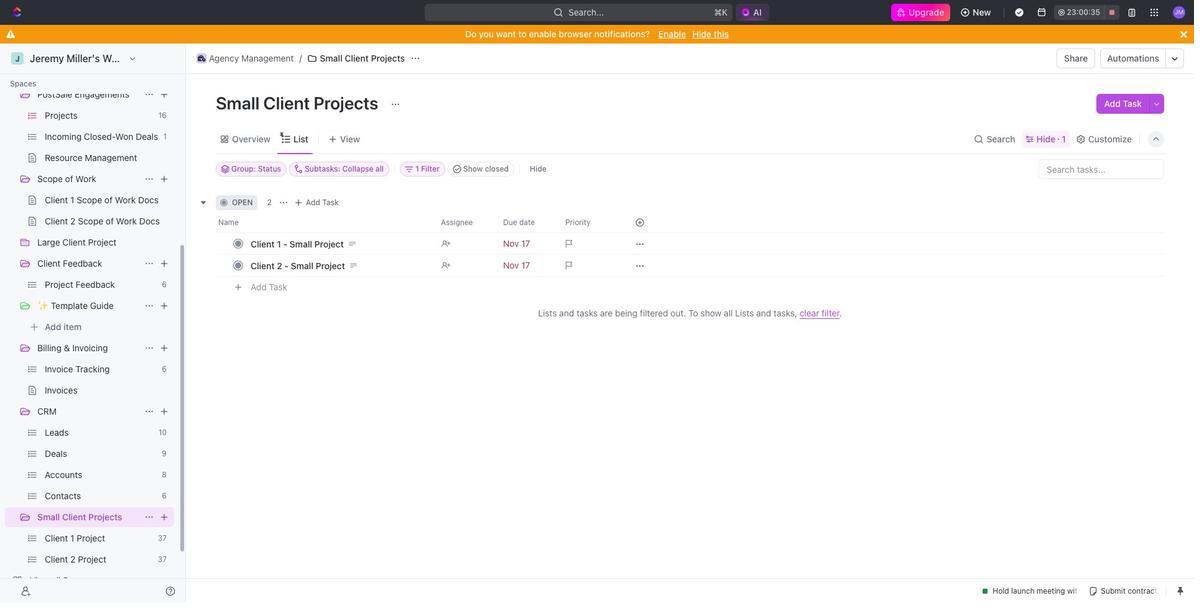Task type: locate. For each thing, give the bounding box(es) containing it.
2 vertical spatial management
[[85, 152, 137, 163]]

1 horizontal spatial lists
[[735, 308, 754, 319]]

1 vertical spatial of
[[104, 195, 113, 205]]

0 horizontal spatial small client projects link
[[37, 508, 139, 528]]

filter
[[822, 308, 840, 319]]

view
[[340, 133, 360, 144], [30, 575, 49, 586]]

2 vertical spatial of
[[106, 216, 114, 226]]

0 vertical spatial 6
[[162, 280, 167, 289]]

0 vertical spatial task
[[1123, 98, 1142, 109]]

small client projects link right /
[[304, 51, 408, 66]]

jm button
[[1170, 2, 1190, 22]]

accounts link
[[45, 465, 157, 485]]

2 vertical spatial all
[[52, 575, 61, 586]]

hide
[[693, 29, 712, 39], [1037, 133, 1056, 144], [530, 164, 547, 174]]

1 vertical spatial view
[[30, 575, 49, 586]]

1 lists from the left
[[538, 308, 557, 319]]

new button
[[956, 2, 999, 22]]

subtasks: collapse all
[[305, 164, 384, 174]]

1 horizontal spatial agency
[[209, 53, 239, 63]]

lists
[[538, 308, 557, 319], [735, 308, 754, 319]]

task up name 'dropdown button'
[[322, 198, 339, 207]]

work for 1
[[115, 195, 136, 205]]

client 1 - small project link
[[248, 235, 431, 253]]

of down client 1 scope of work docs link
[[106, 216, 114, 226]]

2 for client 2 scope of work docs
[[70, 216, 76, 226]]

hide left this
[[693, 29, 712, 39]]

small client projects right /
[[320, 53, 405, 63]]

✨ template guide
[[37, 300, 114, 311]]

2
[[267, 198, 272, 207], [70, 216, 76, 226], [277, 260, 282, 271], [70, 554, 76, 565]]

1 vertical spatial small client projects
[[216, 93, 382, 113]]

1 6 from the top
[[162, 280, 167, 289]]

task down the "client 2 - small project"
[[269, 282, 287, 292]]

docs down client 1 scope of work docs link
[[139, 216, 160, 226]]

2 vertical spatial hide
[[530, 164, 547, 174]]

2 down client 1 - small project
[[277, 260, 282, 271]]

1 and from the left
[[559, 308, 574, 319]]

6 for feedback
[[162, 280, 167, 289]]

add task button down the "client 2 - small project"
[[245, 280, 292, 295]]

add task button
[[1097, 94, 1150, 114], [291, 195, 344, 210], [245, 280, 292, 295]]

small client projects inside tree
[[37, 512, 122, 523]]

management down jeremy miller's workspace
[[62, 68, 115, 78]]

business time image inside sidebar navigation
[[13, 70, 22, 77]]

hide right search
[[1037, 133, 1056, 144]]

work for 2
[[116, 216, 137, 226]]

1 for client 1 project
[[70, 533, 74, 544]]

2 vertical spatial scope
[[78, 216, 103, 226]]

and left tasks
[[559, 308, 574, 319]]

project up template
[[45, 279, 73, 290]]

project
[[88, 237, 117, 248], [315, 239, 344, 249], [316, 260, 345, 271], [45, 279, 73, 290], [77, 533, 105, 544], [78, 554, 106, 565]]

1 horizontal spatial add task
[[306, 198, 339, 207]]

due date
[[503, 218, 535, 227]]

1 vertical spatial 6
[[162, 365, 167, 374]]

2 horizontal spatial task
[[1123, 98, 1142, 109]]

1 vertical spatial feedback
[[76, 279, 115, 290]]

view inside button
[[340, 133, 360, 144]]

1 down 16
[[163, 132, 167, 141]]

0 vertical spatial small client projects link
[[304, 51, 408, 66]]

1 horizontal spatial spaces
[[63, 575, 92, 586]]

client 2 - small project
[[251, 260, 345, 271]]

1 for client 1 scope of work docs
[[70, 195, 74, 205]]

hide right closed
[[530, 164, 547, 174]]

guide
[[90, 300, 114, 311]]

view for view all spaces
[[30, 575, 49, 586]]

0 horizontal spatial deals
[[45, 449, 67, 459]]

spaces inside tree
[[63, 575, 92, 586]]

management inside 'link'
[[85, 152, 137, 163]]

ai
[[754, 7, 762, 17]]

client up client 2 project
[[45, 533, 68, 544]]

0 horizontal spatial view
[[30, 575, 49, 586]]

docs up client 2 scope of work docs link
[[138, 195, 159, 205]]

name button
[[216, 213, 434, 233]]

0 vertical spatial docs
[[138, 195, 159, 205]]

small down client 1 - small project
[[291, 260, 313, 271]]

billing & invoicing
[[37, 343, 108, 353]]

add task for topmost add task button
[[1105, 98, 1142, 109]]

hide for hide 1
[[1037, 133, 1056, 144]]

scope down scope of work link
[[77, 195, 102, 205]]

show
[[463, 164, 483, 174]]

lists right 'show'
[[735, 308, 754, 319]]

client up client feedback
[[62, 237, 86, 248]]

project up client 2 project link on the left bottom
[[77, 533, 105, 544]]

add item button
[[5, 317, 174, 337]]

priority
[[566, 218, 591, 227]]

add
[[1105, 98, 1121, 109], [306, 198, 320, 207], [251, 282, 267, 292], [45, 322, 61, 332]]

2 6 from the top
[[162, 365, 167, 374]]

client up the "client 2 - small project"
[[251, 239, 275, 249]]

- up the "client 2 - small project"
[[283, 239, 287, 249]]

-
[[283, 239, 287, 249], [285, 260, 289, 271]]

1 left filter
[[416, 164, 419, 174]]

task up customize
[[1123, 98, 1142, 109]]

0 horizontal spatial agency
[[30, 68, 60, 78]]

business time image
[[198, 55, 205, 62], [13, 70, 22, 77]]

work up client 2 scope of work docs link
[[115, 195, 136, 205]]

scope for 1
[[77, 195, 102, 205]]

won
[[115, 131, 133, 142]]

0 vertical spatial feedback
[[63, 258, 102, 269]]

- for 1
[[283, 239, 287, 249]]

0 horizontal spatial all
[[52, 575, 61, 586]]

feedback up project feedback
[[63, 258, 102, 269]]

1 vertical spatial add task
[[306, 198, 339, 207]]

1 vertical spatial scope
[[77, 195, 102, 205]]

all
[[376, 164, 384, 174], [724, 308, 733, 319], [52, 575, 61, 586]]

client up view all spaces
[[45, 554, 68, 565]]

0 vertical spatial agency
[[209, 53, 239, 63]]

agency management link up engagements
[[30, 63, 172, 83]]

0 vertical spatial hide
[[693, 29, 712, 39]]

2 for client 2 project
[[70, 554, 76, 565]]

1 horizontal spatial agency management
[[209, 53, 294, 63]]

0 horizontal spatial agency management
[[30, 68, 115, 78]]

client 1 - small project
[[251, 239, 344, 249]]

jeremy miller's workspace
[[30, 53, 154, 64]]

project feedback
[[45, 279, 115, 290]]

23:00:35
[[1067, 7, 1101, 17]]

✨ template guide link
[[37, 296, 139, 316]]

deals
[[136, 131, 158, 142], [45, 449, 67, 459]]

1 vertical spatial small client projects link
[[37, 508, 139, 528]]

1 vertical spatial spaces
[[63, 575, 92, 586]]

1 vertical spatial -
[[285, 260, 289, 271]]

10
[[159, 428, 167, 437]]

1 horizontal spatial task
[[322, 198, 339, 207]]

view for view
[[340, 133, 360, 144]]

client
[[345, 53, 369, 63], [263, 93, 310, 113], [45, 195, 68, 205], [45, 216, 68, 226], [62, 237, 86, 248], [251, 239, 275, 249], [37, 258, 61, 269], [251, 260, 275, 271], [62, 512, 86, 523], [45, 533, 68, 544], [45, 554, 68, 565]]

jeremy
[[30, 53, 64, 64]]

0 vertical spatial add task
[[1105, 98, 1142, 109]]

agency management down miller's
[[30, 68, 115, 78]]

1 horizontal spatial all
[[376, 164, 384, 174]]

deals right 'won'
[[136, 131, 158, 142]]

resource management
[[45, 152, 137, 163]]

2 vertical spatial small client projects
[[37, 512, 122, 523]]

2 up large client project at the top left
[[70, 216, 76, 226]]

add task
[[1105, 98, 1142, 109], [306, 198, 339, 207], [251, 282, 287, 292]]

add task up name 'dropdown button'
[[306, 198, 339, 207]]

2 vertical spatial task
[[269, 282, 287, 292]]

2 horizontal spatial all
[[724, 308, 733, 319]]

0 vertical spatial spaces
[[10, 79, 36, 88]]

view up subtasks: collapse all
[[340, 133, 360, 144]]

1 vertical spatial agency management
[[30, 68, 115, 78]]

add left the item
[[45, 322, 61, 332]]

small down contacts
[[37, 512, 60, 523]]

client 1 project link
[[45, 529, 153, 549]]

scope down client 1 scope of work docs
[[78, 216, 103, 226]]

clear
[[800, 308, 820, 319]]

- for 2
[[285, 260, 289, 271]]

subtasks:
[[305, 164, 340, 174]]

1 vertical spatial management
[[62, 68, 115, 78]]

add item
[[45, 322, 82, 332]]

feedback down the client feedback link
[[76, 279, 115, 290]]

0 vertical spatial of
[[65, 174, 73, 184]]

1 down the scope of work
[[70, 195, 74, 205]]

0 horizontal spatial business time image
[[13, 70, 22, 77]]

0 horizontal spatial task
[[269, 282, 287, 292]]

0 vertical spatial business time image
[[198, 55, 205, 62]]

agency
[[209, 53, 239, 63], [30, 68, 60, 78]]

small client projects
[[320, 53, 405, 63], [216, 93, 382, 113], [37, 512, 122, 523]]

docs
[[138, 195, 159, 205], [139, 216, 160, 226]]

customize
[[1089, 133, 1132, 144]]

.
[[840, 308, 842, 319]]

agency management
[[209, 53, 294, 63], [30, 68, 115, 78]]

client down client 1 - small project
[[251, 260, 275, 271]]

1 horizontal spatial business time image
[[198, 55, 205, 62]]

name
[[218, 218, 239, 227]]

all right 'show'
[[724, 308, 733, 319]]

management
[[241, 53, 294, 63], [62, 68, 115, 78], [85, 152, 137, 163]]

billing & invoicing link
[[37, 338, 139, 358]]

invoice
[[45, 364, 73, 375]]

1 vertical spatial hide
[[1037, 133, 1056, 144]]

of for 1
[[104, 195, 113, 205]]

view down client 2 project
[[30, 575, 49, 586]]

1 vertical spatial agency
[[30, 68, 60, 78]]

1 horizontal spatial small client projects link
[[304, 51, 408, 66]]

management left /
[[241, 53, 294, 63]]

browser
[[559, 29, 592, 39]]

1 vertical spatial docs
[[139, 216, 160, 226]]

spaces down jeremy miller's workspace, , "element"
[[10, 79, 36, 88]]

do you want to enable browser notifications? enable hide this
[[465, 29, 729, 39]]

resource
[[45, 152, 82, 163]]

feedback
[[63, 258, 102, 269], [76, 279, 115, 290]]

2 down client 1 project
[[70, 554, 76, 565]]

status
[[258, 164, 281, 174]]

2 vertical spatial add task
[[251, 282, 287, 292]]

2 horizontal spatial add task
[[1105, 98, 1142, 109]]

jeremy miller's workspace, , element
[[11, 52, 24, 65]]

automations
[[1108, 53, 1160, 63]]

of up client 2 scope of work docs link
[[104, 195, 113, 205]]

view inside tree
[[30, 575, 49, 586]]

hide inside button
[[530, 164, 547, 174]]

feedback for project feedback
[[76, 279, 115, 290]]

2 37 from the top
[[158, 555, 167, 564]]

0 vertical spatial -
[[283, 239, 287, 249]]

add task button up name 'dropdown button'
[[291, 195, 344, 210]]

0 vertical spatial view
[[340, 133, 360, 144]]

1 up the "client 2 - small project"
[[277, 239, 281, 249]]

37 for client 1 project
[[158, 534, 167, 543]]

- down client 1 - small project
[[285, 260, 289, 271]]

1 for client 1 - small project
[[277, 239, 281, 249]]

docs for client 2 scope of work docs
[[139, 216, 160, 226]]

1 filter button
[[400, 162, 445, 177]]

37
[[158, 534, 167, 543], [158, 555, 167, 564]]

small client projects link up 'client 1 project' link
[[37, 508, 139, 528]]

filtered
[[640, 308, 668, 319]]

0 horizontal spatial add task
[[251, 282, 287, 292]]

1 37 from the top
[[158, 534, 167, 543]]

0 horizontal spatial lists
[[538, 308, 557, 319]]

leads
[[45, 427, 69, 438]]

0 vertical spatial deals
[[136, 131, 158, 142]]

show closed
[[463, 164, 509, 174]]

1 horizontal spatial and
[[757, 308, 772, 319]]

client down the large
[[37, 258, 61, 269]]

task for the bottommost add task button
[[269, 282, 287, 292]]

invoices
[[45, 385, 78, 396]]

tree
[[5, 0, 174, 603]]

1 vertical spatial business time image
[[13, 70, 22, 77]]

2 vertical spatial add task button
[[245, 280, 292, 295]]

1 vertical spatial 37
[[158, 555, 167, 564]]

management down incoming closed-won deals 1
[[85, 152, 137, 163]]

2 vertical spatial 6
[[162, 491, 167, 501]]

1 filter
[[416, 164, 440, 174]]

management for left agency management link
[[62, 68, 115, 78]]

view all spaces
[[30, 575, 92, 586]]

client right /
[[345, 53, 369, 63]]

scope down the resource
[[37, 174, 63, 184]]

lists left tasks
[[538, 308, 557, 319]]

agency inside sidebar navigation
[[30, 68, 60, 78]]

and left tasks,
[[757, 308, 772, 319]]

deals down leads
[[45, 449, 67, 459]]

1 vertical spatial work
[[115, 195, 136, 205]]

- inside the client 2 - small project link
[[285, 260, 289, 271]]

1 vertical spatial all
[[724, 308, 733, 319]]

agency management link left /
[[193, 51, 297, 66]]

1 horizontal spatial view
[[340, 133, 360, 144]]

- inside client 1 - small project link
[[283, 239, 287, 249]]

add task up customize
[[1105, 98, 1142, 109]]

0 vertical spatial 37
[[158, 534, 167, 543]]

due
[[503, 218, 517, 227]]

small up the "client 2 - small project"
[[290, 239, 312, 249]]

agency management left /
[[209, 53, 294, 63]]

all down client 2 project
[[52, 575, 61, 586]]

project down client 2 scope of work docs
[[88, 237, 117, 248]]

of down the resource
[[65, 174, 73, 184]]

✨
[[37, 300, 49, 311]]

add task button up customize
[[1097, 94, 1150, 114]]

add down the "client 2 - small project"
[[251, 282, 267, 292]]

small inside the client 2 - small project link
[[291, 260, 313, 271]]

client up list link at left top
[[263, 93, 310, 113]]

1 left customize button
[[1062, 133, 1066, 144]]

all inside tree
[[52, 575, 61, 586]]

add task down the "client 2 - small project"
[[251, 282, 287, 292]]

2 vertical spatial work
[[116, 216, 137, 226]]

1
[[163, 132, 167, 141], [1062, 133, 1066, 144], [416, 164, 419, 174], [70, 195, 74, 205], [277, 239, 281, 249], [70, 533, 74, 544]]

you
[[479, 29, 494, 39]]

work down client 1 scope of work docs link
[[116, 216, 137, 226]]

small client projects up list
[[216, 93, 382, 113]]

work
[[76, 174, 96, 184], [115, 195, 136, 205], [116, 216, 137, 226]]

all right collapse
[[376, 164, 384, 174]]

docs for client 1 scope of work docs
[[138, 195, 159, 205]]

item
[[64, 322, 82, 332]]

spaces down client 2 project
[[63, 575, 92, 586]]

0 horizontal spatial hide
[[530, 164, 547, 174]]

tasks
[[577, 308, 598, 319]]

0 horizontal spatial and
[[559, 308, 574, 319]]

small client projects up client 1 project
[[37, 512, 122, 523]]

2 horizontal spatial hide
[[1037, 133, 1056, 144]]

16
[[159, 111, 167, 120]]

work down the resource management
[[76, 174, 96, 184]]

1 up client 2 project
[[70, 533, 74, 544]]



Task type: describe. For each thing, give the bounding box(es) containing it.
/
[[299, 53, 302, 63]]

client 1 scope of work docs link
[[45, 190, 172, 210]]

feedback for client feedback
[[63, 258, 102, 269]]

sidebar navigation
[[0, 0, 189, 603]]

1 vertical spatial add task button
[[291, 195, 344, 210]]

client 1 project
[[45, 533, 105, 544]]

add inside button
[[45, 322, 61, 332]]

0 horizontal spatial agency management link
[[30, 63, 172, 83]]

being
[[615, 308, 638, 319]]

add up name 'dropdown button'
[[306, 198, 320, 207]]

closed-
[[84, 131, 115, 142]]

tracking
[[75, 364, 110, 375]]

invoicing
[[72, 343, 108, 353]]

2 lists from the left
[[735, 308, 754, 319]]

0 vertical spatial add task button
[[1097, 94, 1150, 114]]

list
[[294, 133, 308, 144]]

client 2 - small project link
[[248, 257, 431, 275]]

client up the large
[[45, 216, 68, 226]]

automations button
[[1101, 49, 1166, 68]]

add task for the bottommost add task button
[[251, 282, 287, 292]]

assignee
[[441, 218, 473, 227]]

small up overview link at the left
[[216, 93, 260, 113]]

crm link
[[37, 402, 139, 422]]

project down name 'dropdown button'
[[315, 239, 344, 249]]

large client project link
[[37, 233, 172, 253]]

2 right open
[[267, 198, 272, 207]]

open
[[232, 198, 253, 207]]

client feedback
[[37, 258, 102, 269]]

group: status
[[231, 164, 281, 174]]

0 vertical spatial management
[[241, 53, 294, 63]]

large
[[37, 237, 60, 248]]

ai button
[[736, 4, 769, 21]]

new
[[973, 7, 991, 17]]

jm
[[1175, 8, 1184, 16]]

tree containing agency management
[[5, 0, 174, 603]]

invoices link
[[45, 381, 172, 401]]

projects inside projects link
[[45, 110, 78, 121]]

workspace
[[103, 53, 154, 64]]

hide 1
[[1037, 133, 1066, 144]]

scope of work
[[37, 174, 96, 184]]

share
[[1065, 53, 1088, 63]]

9
[[162, 449, 167, 459]]

closed
[[485, 164, 509, 174]]

group:
[[231, 164, 256, 174]]

to
[[689, 308, 698, 319]]

project up view all spaces link
[[78, 554, 106, 565]]

filter
[[421, 164, 440, 174]]

small inside tree
[[37, 512, 60, 523]]

crm
[[37, 406, 57, 417]]

0 vertical spatial small client projects
[[320, 53, 405, 63]]

client 2 scope of work docs
[[45, 216, 160, 226]]

project down client 1 - small project link
[[316, 260, 345, 271]]

tasks,
[[774, 308, 798, 319]]

view button
[[324, 124, 365, 154]]

client 2 project
[[45, 554, 106, 565]]

contacts
[[45, 491, 81, 501]]

view button
[[324, 130, 365, 148]]

3 6 from the top
[[162, 491, 167, 501]]

scope for 2
[[78, 216, 103, 226]]

do
[[465, 29, 477, 39]]

0 vertical spatial work
[[76, 174, 96, 184]]

accounts
[[45, 470, 82, 480]]

enable
[[659, 29, 686, 39]]

37 for client 2 project
[[158, 555, 167, 564]]

23:00:35 button
[[1054, 5, 1120, 20]]

search button
[[971, 130, 1019, 148]]

Search tasks... text field
[[1040, 160, 1164, 179]]

share button
[[1057, 49, 1096, 68]]

2 for client 2 - small project
[[277, 260, 282, 271]]

contacts link
[[45, 487, 157, 506]]

client down the scope of work
[[45, 195, 68, 205]]

due date button
[[496, 213, 558, 233]]

large client project
[[37, 237, 117, 248]]

6 for tracking
[[162, 365, 167, 374]]

client 2 project link
[[45, 550, 153, 570]]

resource management link
[[45, 148, 172, 168]]

1 horizontal spatial deals
[[136, 131, 158, 142]]

lists and tasks are being filtered out. to show all lists and tasks, clear filter .
[[538, 308, 842, 319]]

small right /
[[320, 53, 343, 63]]

view all spaces link
[[5, 571, 172, 591]]

8
[[162, 470, 167, 480]]

0 vertical spatial scope
[[37, 174, 63, 184]]

enable
[[529, 29, 557, 39]]

add up customize
[[1105, 98, 1121, 109]]

upgrade
[[909, 7, 944, 17]]

management for resource management 'link'
[[85, 152, 137, 163]]

incoming
[[45, 131, 82, 142]]

customize button
[[1072, 130, 1136, 148]]

agency management inside tree
[[30, 68, 115, 78]]

engagements
[[75, 89, 130, 100]]

client feedback link
[[37, 254, 139, 274]]

out.
[[671, 308, 686, 319]]

task for topmost add task button
[[1123, 98, 1142, 109]]

search
[[987, 133, 1016, 144]]

to
[[519, 29, 527, 39]]

notifications?
[[595, 29, 650, 39]]

1 inside dropdown button
[[416, 164, 419, 174]]

incoming closed-won deals link
[[45, 127, 158, 147]]

0 vertical spatial all
[[376, 164, 384, 174]]

0 vertical spatial agency management
[[209, 53, 294, 63]]

collapse
[[342, 164, 374, 174]]

of for 2
[[106, 216, 114, 226]]

1 vertical spatial task
[[322, 198, 339, 207]]

client up client 1 project
[[62, 512, 86, 523]]

incoming closed-won deals 1
[[45, 131, 167, 142]]

show closed button
[[448, 162, 515, 177]]

1 for hide 1
[[1062, 133, 1066, 144]]

j
[[15, 54, 20, 63]]

want
[[496, 29, 516, 39]]

upgrade link
[[891, 4, 951, 21]]

hide button
[[525, 162, 552, 177]]

1 vertical spatial deals
[[45, 449, 67, 459]]

invoice tracking link
[[45, 360, 157, 380]]

1 inside incoming closed-won deals 1
[[163, 132, 167, 141]]

1 horizontal spatial agency management link
[[193, 51, 297, 66]]

overview link
[[230, 130, 271, 148]]

hide for hide
[[530, 164, 547, 174]]

scope of work link
[[37, 169, 139, 189]]

postsale engagements
[[37, 89, 130, 100]]

show
[[701, 308, 722, 319]]

2 and from the left
[[757, 308, 772, 319]]

small inside client 1 - small project link
[[290, 239, 312, 249]]

0 horizontal spatial spaces
[[10, 79, 36, 88]]

1 horizontal spatial hide
[[693, 29, 712, 39]]



Task type: vqa. For each thing, say whether or not it's contained in the screenshot.
of corresponding to 1
yes



